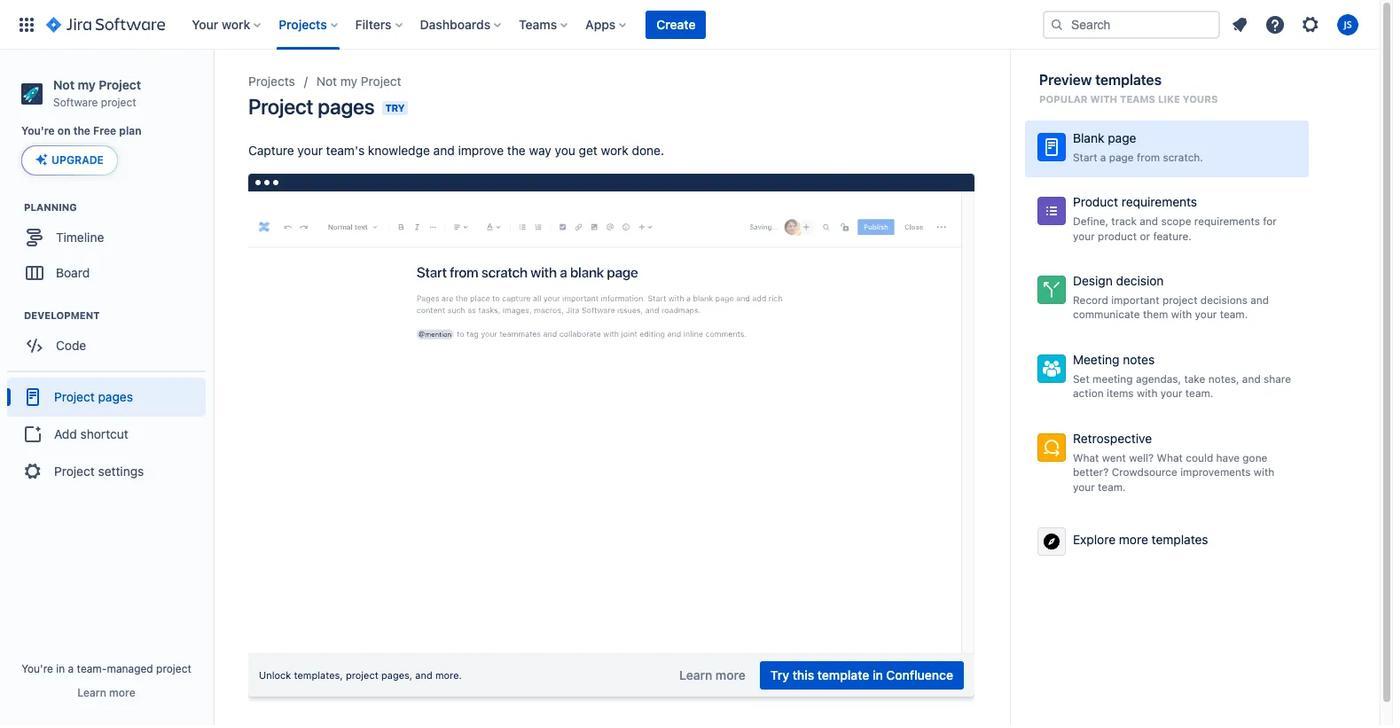 Task type: vqa. For each thing, say whether or not it's contained in the screenshot.
request
no



Task type: describe. For each thing, give the bounding box(es) containing it.
learn for the left learn more button
[[77, 686, 106, 700]]

and for improve
[[433, 143, 455, 158]]

take
[[1184, 372, 1205, 385]]

notifications image
[[1229, 14, 1250, 35]]

project up add
[[54, 389, 95, 404]]

your inside design decision record important project decisions and communicate them with your team.
[[1195, 308, 1217, 321]]

agendas,
[[1136, 372, 1181, 385]]

with inside preview templates popular with teams like yours
[[1090, 93, 1117, 105]]

learn for rightmost learn more button
[[679, 668, 712, 683]]

define,
[[1073, 214, 1108, 228]]

record
[[1073, 293, 1108, 307]]

Search field
[[1043, 10, 1220, 39]]

upgrade button
[[22, 147, 117, 175]]

retrospective
[[1073, 431, 1152, 446]]

team. inside design decision record important project decisions and communicate them with your team.
[[1220, 308, 1248, 321]]

popular
[[1039, 93, 1088, 105]]

improve
[[458, 143, 504, 158]]

board link
[[9, 256, 204, 291]]

team's
[[326, 143, 365, 158]]

teams button
[[514, 10, 575, 39]]

add
[[54, 426, 77, 442]]

capture your team's knowledge and improve the way you get work done.
[[248, 143, 664, 158]]

unlock templates, project pages, and more.
[[259, 670, 462, 681]]

project pages link
[[7, 378, 206, 417]]

planning
[[24, 202, 77, 213]]

project left pages,
[[346, 670, 378, 681]]

help image
[[1265, 14, 1286, 35]]

your inside retrospective what went well? what could have gone better? crowdsource improvements with your team.
[[1073, 481, 1095, 494]]

teams
[[1120, 93, 1155, 105]]

scope
[[1161, 214, 1191, 228]]

1 vertical spatial requirements
[[1194, 214, 1260, 228]]

board
[[56, 265, 90, 280]]

settings
[[98, 464, 144, 479]]

not for not my project
[[316, 74, 337, 89]]

explore
[[1073, 532, 1116, 547]]

dashboards
[[420, 16, 491, 31]]

product requirements define, track and scope requirements for your product or feature.
[[1073, 194, 1277, 243]]

a inside the "blank page start a page from scratch."
[[1100, 150, 1106, 164]]

1 what from the left
[[1073, 451, 1099, 464]]

meeting
[[1093, 372, 1133, 385]]

sidebar navigation image
[[193, 71, 232, 106]]

1 horizontal spatial work
[[601, 143, 628, 158]]

like
[[1158, 93, 1180, 105]]

them
[[1143, 308, 1168, 321]]

your left team's
[[297, 143, 323, 158]]

learn more for rightmost learn more button
[[679, 668, 746, 683]]

projects for projects popup button
[[279, 16, 327, 31]]

explore more templates button
[[1025, 515, 1309, 568]]

product
[[1098, 229, 1137, 243]]

notes,
[[1208, 372, 1239, 385]]

free
[[93, 124, 116, 138]]

design decision record important project decisions and communicate them with your team.
[[1073, 273, 1269, 321]]

start
[[1073, 150, 1097, 164]]

filters
[[355, 16, 392, 31]]

feature.
[[1153, 229, 1192, 243]]

0 vertical spatial project pages
[[248, 94, 375, 119]]

unlock
[[259, 670, 291, 681]]

blank
[[1073, 130, 1104, 145]]

try this template in confluence
[[770, 668, 953, 683]]

your inside 'product requirements define, track and scope requirements for your product or feature.'
[[1073, 229, 1095, 243]]

items
[[1107, 387, 1134, 400]]

your
[[192, 16, 218, 31]]

with inside meeting notes set meeting agendas, take notes, and share action items with your team.
[[1137, 387, 1158, 400]]

meeting
[[1073, 352, 1119, 367]]

project inside 'link'
[[54, 464, 95, 479]]

settings image
[[1300, 14, 1321, 35]]

banner containing your work
[[0, 0, 1380, 50]]

search image
[[1050, 17, 1064, 31]]

went
[[1102, 451, 1126, 464]]

and for more.
[[415, 670, 432, 681]]

upgrade
[[51, 154, 104, 167]]

project right managed
[[156, 662, 191, 676]]

track
[[1111, 214, 1137, 228]]

capture
[[248, 143, 294, 158]]

project up try
[[361, 74, 401, 89]]

project settings link
[[7, 453, 206, 492]]

projects for projects link
[[248, 74, 295, 89]]

1 vertical spatial the
[[507, 143, 526, 158]]

your work
[[192, 16, 250, 31]]

managed
[[107, 662, 153, 676]]

this
[[792, 668, 814, 683]]

development image
[[3, 305, 24, 327]]

more.
[[435, 670, 462, 681]]

create
[[656, 16, 696, 31]]

1 horizontal spatial learn more button
[[669, 662, 756, 690]]

0 horizontal spatial a
[[68, 662, 74, 676]]

planning group
[[9, 201, 212, 296]]

timeline
[[56, 230, 104, 245]]

more image
[[1041, 531, 1062, 552]]

meeting notes image
[[1041, 358, 1062, 380]]

decision image
[[1041, 279, 1062, 301]]

more inside button
[[1119, 532, 1148, 547]]

code link
[[9, 328, 204, 364]]

with inside design decision record important project decisions and communicate them with your team.
[[1171, 308, 1192, 321]]

you're for you're on the free plan
[[21, 124, 55, 138]]

my for not my project software project
[[78, 77, 96, 92]]

project inside not my project software project
[[99, 77, 141, 92]]

and for scope
[[1140, 214, 1158, 228]]

not my project
[[316, 74, 401, 89]]

0 vertical spatial pages
[[318, 94, 375, 119]]

timeline link
[[9, 220, 204, 256]]

primary element
[[11, 0, 1043, 49]]

0 vertical spatial requirements
[[1122, 194, 1197, 209]]

learn more for the left learn more button
[[77, 686, 135, 700]]

retrospective image
[[1041, 437, 1062, 458]]

action
[[1073, 387, 1104, 400]]

done.
[[632, 143, 664, 158]]

templates inside preview templates popular with teams like yours
[[1095, 72, 1162, 88]]

dashboards button
[[415, 10, 508, 39]]

set
[[1073, 372, 1090, 385]]

0 vertical spatial page
[[1108, 130, 1136, 145]]

appswitcher icon image
[[16, 14, 37, 35]]



Task type: locate. For each thing, give the bounding box(es) containing it.
1 vertical spatial learn more
[[77, 686, 135, 700]]

and left "more."
[[415, 670, 432, 681]]

plan
[[119, 124, 141, 138]]

project inside not my project software project
[[101, 96, 136, 109]]

you're on the free plan
[[21, 124, 141, 138]]

0 vertical spatial more
[[1119, 532, 1148, 547]]

and left the improve
[[433, 143, 455, 158]]

you
[[555, 143, 575, 158]]

development group
[[9, 309, 212, 369]]

templates,
[[294, 670, 343, 681]]

not my project link
[[316, 71, 401, 92]]

not my project software project
[[53, 77, 141, 109]]

projects up projects link
[[279, 16, 327, 31]]

team. down decisions
[[1220, 308, 1248, 321]]

improvements
[[1180, 466, 1251, 479]]

product requirements image
[[1041, 201, 1062, 222]]

in right template
[[873, 668, 883, 683]]

with down gone
[[1254, 466, 1275, 479]]

my for not my project
[[340, 74, 357, 89]]

1 horizontal spatial learn
[[679, 668, 712, 683]]

your down the agendas,
[[1161, 387, 1183, 400]]

1 vertical spatial a
[[68, 662, 74, 676]]

0 vertical spatial work
[[222, 16, 250, 31]]

0 vertical spatial learn more
[[679, 668, 746, 683]]

1 horizontal spatial what
[[1157, 451, 1183, 464]]

knowledge
[[368, 143, 430, 158]]

1 horizontal spatial a
[[1100, 150, 1106, 164]]

2 you're from the top
[[21, 662, 53, 676]]

apps button
[[580, 10, 633, 39]]

you're left team-
[[21, 662, 53, 676]]

pages
[[318, 94, 375, 119], [98, 389, 133, 404]]

from
[[1137, 150, 1160, 164]]

1 horizontal spatial team.
[[1185, 387, 1213, 400]]

project
[[361, 74, 401, 89], [99, 77, 141, 92], [248, 94, 313, 119], [54, 389, 95, 404], [54, 464, 95, 479]]

your profile and settings image
[[1337, 14, 1358, 35]]

project pages up add shortcut at the left bottom
[[54, 389, 133, 404]]

have
[[1216, 451, 1240, 464]]

apps
[[585, 16, 616, 31]]

page right blank on the top
[[1108, 130, 1136, 145]]

learn more left "try"
[[679, 668, 746, 683]]

jira software image
[[46, 14, 165, 35], [46, 14, 165, 35]]

more right explore
[[1119, 532, 1148, 547]]

my inside not my project software project
[[78, 77, 96, 92]]

teams
[[519, 16, 557, 31]]

project pages
[[248, 94, 375, 119], [54, 389, 133, 404]]

1 vertical spatial templates
[[1152, 532, 1208, 547]]

my
[[340, 74, 357, 89], [78, 77, 96, 92]]

more down managed
[[109, 686, 135, 700]]

2 what from the left
[[1157, 451, 1183, 464]]

1 horizontal spatial not
[[316, 74, 337, 89]]

1 horizontal spatial pages
[[318, 94, 375, 119]]

try this template in confluence button
[[760, 662, 964, 690]]

not inside not my project software project
[[53, 77, 75, 92]]

learn more button down you're in a team-managed project
[[77, 686, 135, 701]]

preview templates popular with teams like yours
[[1039, 72, 1218, 105]]

in inside try this template in confluence "button"
[[873, 668, 883, 683]]

code
[[56, 338, 86, 353]]

shortcut
[[80, 426, 128, 442]]

0 horizontal spatial learn more
[[77, 686, 135, 700]]

gone
[[1243, 451, 1268, 464]]

decisions
[[1200, 293, 1248, 307]]

requirements left for
[[1194, 214, 1260, 228]]

planning image
[[3, 197, 24, 218]]

and inside 'product requirements define, track and scope requirements for your product or feature.'
[[1140, 214, 1158, 228]]

for
[[1263, 214, 1277, 228]]

with
[[1090, 93, 1117, 105], [1171, 308, 1192, 321], [1137, 387, 1158, 400], [1254, 466, 1275, 479]]

team. down the take
[[1185, 387, 1213, 400]]

not for not my project software project
[[53, 77, 75, 92]]

project inside design decision record important project decisions and communicate them with your team.
[[1162, 293, 1198, 307]]

work inside dropdown button
[[222, 16, 250, 31]]

1 horizontal spatial in
[[873, 668, 883, 683]]

scratch.
[[1163, 150, 1203, 164]]

and inside design decision record important project decisions and communicate them with your team.
[[1251, 293, 1269, 307]]

with left teams
[[1090, 93, 1117, 105]]

what up better?
[[1073, 451, 1099, 464]]

group containing project pages
[[7, 371, 206, 497]]

your down decisions
[[1195, 308, 1217, 321]]

work
[[222, 16, 250, 31], [601, 143, 628, 158]]

blank image
[[1041, 137, 1062, 158]]

your down define,
[[1073, 229, 1095, 243]]

your inside meeting notes set meeting agendas, take notes, and share action items with your team.
[[1161, 387, 1183, 400]]

1 vertical spatial learn
[[77, 686, 106, 700]]

group
[[7, 371, 206, 497]]

team. down better?
[[1098, 481, 1126, 494]]

design
[[1073, 273, 1113, 288]]

2 horizontal spatial more
[[1119, 532, 1148, 547]]

you're for you're in a team-managed project
[[21, 662, 53, 676]]

on
[[58, 124, 71, 138]]

or
[[1140, 229, 1150, 243]]

create button
[[646, 10, 706, 39]]

work right your
[[222, 16, 250, 31]]

and inside meeting notes set meeting agendas, take notes, and share action items with your team.
[[1242, 372, 1261, 385]]

0 horizontal spatial project pages
[[54, 389, 133, 404]]

1 vertical spatial project pages
[[54, 389, 133, 404]]

crowdsource
[[1112, 466, 1177, 479]]

well?
[[1129, 451, 1154, 464]]

template
[[817, 668, 869, 683]]

the left way
[[507, 143, 526, 158]]

requirements up 'scope'
[[1122, 194, 1197, 209]]

in left team-
[[56, 662, 65, 676]]

work right get
[[601, 143, 628, 158]]

learn
[[679, 668, 712, 683], [77, 686, 106, 700]]

with inside retrospective what went well? what could have gone better? crowdsource improvements with your team.
[[1254, 466, 1275, 479]]

your down better?
[[1073, 481, 1095, 494]]

not right projects link
[[316, 74, 337, 89]]

1 horizontal spatial more
[[716, 668, 746, 683]]

pages,
[[381, 670, 412, 681]]

0 vertical spatial you're
[[21, 124, 55, 138]]

projects link
[[248, 71, 295, 92]]

project up "them"
[[1162, 293, 1198, 307]]

project pages down projects link
[[248, 94, 375, 119]]

0 horizontal spatial learn
[[77, 686, 106, 700]]

projects
[[279, 16, 327, 31], [248, 74, 295, 89]]

[object object] confluence template image
[[248, 192, 961, 593]]

product
[[1073, 194, 1118, 209]]

1 vertical spatial page
[[1109, 150, 1134, 164]]

you're left on
[[21, 124, 55, 138]]

filters button
[[350, 10, 409, 39]]

page left from
[[1109, 150, 1134, 164]]

0 vertical spatial templates
[[1095, 72, 1162, 88]]

1 you're from the top
[[21, 124, 55, 138]]

confluence
[[886, 668, 953, 683]]

0 horizontal spatial team.
[[1098, 481, 1126, 494]]

0 horizontal spatial what
[[1073, 451, 1099, 464]]

team-
[[77, 662, 107, 676]]

0 vertical spatial the
[[73, 124, 90, 138]]

page
[[1108, 130, 1136, 145], [1109, 150, 1134, 164]]

way
[[529, 143, 551, 158]]

with right "them"
[[1171, 308, 1192, 321]]

not
[[316, 74, 337, 89], [53, 77, 75, 92]]

team.
[[1220, 308, 1248, 321], [1185, 387, 1213, 400], [1098, 481, 1126, 494]]

0 vertical spatial a
[[1100, 150, 1106, 164]]

2 vertical spatial more
[[109, 686, 135, 700]]

edit image
[[177, 386, 199, 407]]

0 vertical spatial learn
[[679, 668, 712, 683]]

a left team-
[[68, 662, 74, 676]]

blank page start a page from scratch.
[[1073, 130, 1203, 164]]

project up plan
[[99, 77, 141, 92]]

0 horizontal spatial work
[[222, 16, 250, 31]]

team. inside retrospective what went well? what could have gone better? crowdsource improvements with your team.
[[1098, 481, 1126, 494]]

preview
[[1039, 72, 1092, 88]]

not up software
[[53, 77, 75, 92]]

more for the left learn more button
[[109, 686, 135, 700]]

meeting notes set meeting agendas, take notes, and share action items with your team.
[[1073, 352, 1291, 400]]

banner
[[0, 0, 1380, 50]]

1 horizontal spatial the
[[507, 143, 526, 158]]

1 horizontal spatial my
[[340, 74, 357, 89]]

project settings
[[54, 464, 144, 479]]

projects button
[[273, 10, 345, 39]]

0 vertical spatial projects
[[279, 16, 327, 31]]

team. for retrospective
[[1098, 481, 1126, 494]]

more left "try"
[[716, 668, 746, 683]]

and right decisions
[[1251, 293, 1269, 307]]

0 horizontal spatial in
[[56, 662, 65, 676]]

learn more down you're in a team-managed project
[[77, 686, 135, 700]]

what right the well?
[[1157, 451, 1183, 464]]

1 vertical spatial you're
[[21, 662, 53, 676]]

learn left "try"
[[679, 668, 712, 683]]

0 horizontal spatial learn more button
[[77, 686, 135, 701]]

in
[[56, 662, 65, 676], [873, 668, 883, 683]]

share
[[1264, 372, 1291, 385]]

learn down team-
[[77, 686, 106, 700]]

2 horizontal spatial team.
[[1220, 308, 1248, 321]]

project down projects link
[[248, 94, 313, 119]]

templates down crowdsource
[[1152, 532, 1208, 547]]

0 horizontal spatial more
[[109, 686, 135, 700]]

0 horizontal spatial not
[[53, 77, 75, 92]]

more
[[1119, 532, 1148, 547], [716, 668, 746, 683], [109, 686, 135, 700]]

retrospective what went well? what could have gone better? crowdsource improvements with your team.
[[1073, 431, 1275, 494]]

1 vertical spatial work
[[601, 143, 628, 158]]

more for rightmost learn more button
[[716, 668, 746, 683]]

pages up shortcut
[[98, 389, 133, 404]]

not inside not my project link
[[316, 74, 337, 89]]

projects inside projects popup button
[[279, 16, 327, 31]]

better?
[[1073, 466, 1109, 479]]

project down add
[[54, 464, 95, 479]]

my up software
[[78, 77, 96, 92]]

0 horizontal spatial the
[[73, 124, 90, 138]]

0 horizontal spatial my
[[78, 77, 96, 92]]

1 horizontal spatial project pages
[[248, 94, 375, 119]]

notes
[[1123, 352, 1155, 367]]

1 vertical spatial pages
[[98, 389, 133, 404]]

try
[[385, 102, 405, 114]]

you're in a team-managed project
[[21, 662, 191, 676]]

2 vertical spatial team.
[[1098, 481, 1126, 494]]

0 vertical spatial team.
[[1220, 308, 1248, 321]]

what
[[1073, 451, 1099, 464], [1157, 451, 1183, 464]]

0 horizontal spatial pages
[[98, 389, 133, 404]]

my down filters
[[340, 74, 357, 89]]

explore more templates
[[1073, 532, 1208, 547]]

the right on
[[73, 124, 90, 138]]

project up plan
[[101, 96, 136, 109]]

team. for meeting notes
[[1185, 387, 1213, 400]]

templates inside button
[[1152, 532, 1208, 547]]

and up or
[[1140, 214, 1158, 228]]

learn more button left "try"
[[669, 662, 756, 690]]

pages down not my project link
[[318, 94, 375, 119]]

important
[[1111, 293, 1160, 307]]

a right start
[[1100, 150, 1106, 164]]

1 vertical spatial projects
[[248, 74, 295, 89]]

1 vertical spatial more
[[716, 668, 746, 683]]

learn more inside button
[[679, 668, 746, 683]]

team. inside meeting notes set meeting agendas, take notes, and share action items with your team.
[[1185, 387, 1213, 400]]

1 vertical spatial team.
[[1185, 387, 1213, 400]]

and left the share in the right of the page
[[1242, 372, 1261, 385]]

yours
[[1183, 93, 1218, 105]]

with down the agendas,
[[1137, 387, 1158, 400]]

templates
[[1095, 72, 1162, 88], [1152, 532, 1208, 547]]

templates up teams
[[1095, 72, 1162, 88]]

development
[[24, 310, 100, 321]]

software
[[53, 96, 98, 109]]

1 horizontal spatial learn more
[[679, 668, 746, 683]]

could
[[1186, 451, 1213, 464]]

projects right sidebar navigation icon
[[248, 74, 295, 89]]



